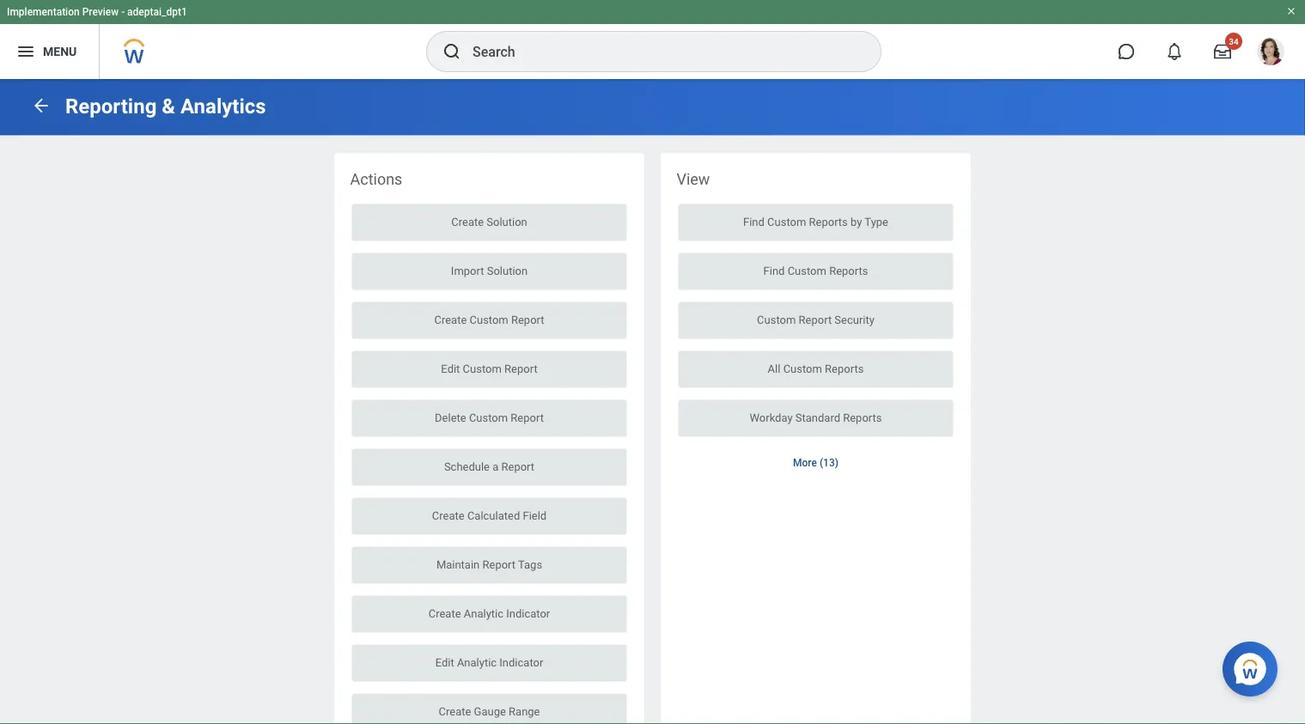 Task type: locate. For each thing, give the bounding box(es) containing it.
1 vertical spatial analytic
[[457, 656, 497, 669]]

find
[[743, 215, 765, 228], [763, 264, 785, 277]]

analytic down maintain report tags link
[[464, 607, 504, 620]]

schedule a report
[[444, 460, 534, 473]]

custom down create custom report "link"
[[463, 362, 502, 375]]

custom inside find custom reports link
[[788, 264, 826, 277]]

solution inside import solution link
[[487, 264, 528, 277]]

field
[[523, 509, 547, 522]]

0 vertical spatial edit
[[441, 362, 460, 375]]

create analytic indicator link
[[352, 596, 627, 633]]

edit up delete
[[441, 362, 460, 375]]

delete
[[435, 411, 466, 424]]

custom down import solution link
[[470, 313, 508, 326]]

create for create gauge range
[[439, 705, 471, 718]]

edit for edit custom report
[[441, 362, 460, 375]]

solution for create solution
[[487, 215, 527, 228]]

custom inside find custom reports by type link
[[767, 215, 806, 228]]

indicator for edit analytic indicator
[[499, 656, 543, 669]]

more (13)
[[793, 457, 839, 469]]

custom down find custom reports by type link
[[788, 264, 826, 277]]

edit custom report link
[[352, 351, 627, 388]]

analytic for create
[[464, 607, 504, 620]]

create analytic indicator
[[429, 607, 550, 620]]

range
[[509, 705, 540, 718]]

menu
[[43, 44, 77, 59]]

reporting & analytics
[[65, 94, 266, 119]]

create left gauge
[[439, 705, 471, 718]]

preview
[[82, 6, 119, 18]]

indicator down "tags"
[[506, 607, 550, 620]]

-
[[121, 6, 125, 18]]

actions
[[350, 170, 402, 188]]

a
[[493, 460, 499, 473]]

solution right import
[[487, 264, 528, 277]]

report down create custom report "link"
[[504, 362, 538, 375]]

find custom reports link
[[678, 253, 953, 290]]

workday
[[750, 411, 793, 424]]

edit
[[441, 362, 460, 375], [435, 656, 454, 669]]

1 vertical spatial indicator
[[499, 656, 543, 669]]

custom up all at the bottom of page
[[757, 313, 796, 326]]

report inside "link"
[[511, 313, 544, 326]]

edit for edit analytic indicator
[[435, 656, 454, 669]]

create for create calculated field
[[432, 509, 465, 522]]

0 vertical spatial indicator
[[506, 607, 550, 620]]

create left calculated
[[432, 509, 465, 522]]

analytic
[[464, 607, 504, 620], [457, 656, 497, 669]]

indicator inside "link"
[[499, 656, 543, 669]]

calculated
[[467, 509, 520, 522]]

analytics
[[180, 94, 266, 119]]

custom up find custom reports
[[767, 215, 806, 228]]

custom inside edit custom report 'link'
[[463, 362, 502, 375]]

create calculated field link
[[352, 498, 627, 535]]

find down find custom reports by type link
[[763, 264, 785, 277]]

reports up the security in the right of the page
[[829, 264, 868, 277]]

all custom reports link
[[678, 351, 953, 388]]

profile logan mcneil image
[[1257, 38, 1284, 69]]

custom inside 'all custom reports' link
[[783, 362, 822, 375]]

create up import
[[451, 215, 484, 228]]

reports for find custom reports by type
[[809, 215, 848, 228]]

more (13) button
[[779, 447, 852, 479]]

1 vertical spatial edit
[[435, 656, 454, 669]]

edit inside "link"
[[435, 656, 454, 669]]

previous page image
[[31, 95, 52, 116]]

inbox large image
[[1214, 43, 1231, 60]]

implementation
[[7, 6, 80, 18]]

menu banner
[[0, 0, 1305, 79]]

solution for import solution
[[487, 264, 528, 277]]

0 vertical spatial analytic
[[464, 607, 504, 620]]

report inside view element
[[799, 313, 832, 326]]

report right a
[[501, 460, 534, 473]]

0 vertical spatial find
[[743, 215, 765, 228]]

more
[[793, 457, 817, 469]]

report down import solution link
[[511, 313, 544, 326]]

reports right the "standard"
[[843, 411, 882, 424]]

report inside 'link'
[[504, 362, 538, 375]]

create inside "link"
[[434, 313, 467, 326]]

1 vertical spatial find
[[763, 264, 785, 277]]

2 solution from the top
[[487, 264, 528, 277]]

create gauge range link
[[352, 694, 627, 724]]

custom
[[767, 215, 806, 228], [788, 264, 826, 277], [470, 313, 508, 326], [757, 313, 796, 326], [463, 362, 502, 375], [783, 362, 822, 375], [469, 411, 508, 424]]

1 vertical spatial solution
[[487, 264, 528, 277]]

solution inside create solution link
[[487, 215, 527, 228]]

indicator
[[506, 607, 550, 620], [499, 656, 543, 669]]

34 button
[[1204, 33, 1242, 70]]

create down maintain
[[429, 607, 461, 620]]

create calculated field
[[432, 509, 547, 522]]

custom inside create custom report "link"
[[470, 313, 508, 326]]

report
[[511, 313, 544, 326], [799, 313, 832, 326], [504, 362, 538, 375], [511, 411, 544, 424], [501, 460, 534, 473], [482, 558, 516, 571]]

analytic inside "link"
[[457, 656, 497, 669]]

custom inside the delete custom report link
[[469, 411, 508, 424]]

report down edit custom report 'link'
[[511, 411, 544, 424]]

maintain
[[436, 558, 480, 571]]

find for find custom reports by type
[[743, 215, 765, 228]]

all
[[768, 362, 780, 375]]

report left the security in the right of the page
[[799, 313, 832, 326]]

security
[[835, 313, 875, 326]]

create solution link
[[352, 204, 627, 241]]

edit inside 'link'
[[441, 362, 460, 375]]

custom for all custom reports
[[783, 362, 822, 375]]

menu button
[[0, 24, 99, 79]]

custom right delete
[[469, 411, 508, 424]]

find up find custom reports
[[743, 215, 765, 228]]

create solution
[[451, 215, 527, 228]]

import
[[451, 264, 484, 277]]

indicator up range in the left of the page
[[499, 656, 543, 669]]

maintain report tags link
[[352, 547, 627, 584]]

custom for find custom reports
[[788, 264, 826, 277]]

reports down the security in the right of the page
[[825, 362, 864, 375]]

reports left by
[[809, 215, 848, 228]]

custom report security link
[[678, 302, 953, 339]]

analytic up create gauge range link
[[457, 656, 497, 669]]

0 vertical spatial solution
[[487, 215, 527, 228]]

solution up import solution
[[487, 215, 527, 228]]

custom right all at the bottom of page
[[783, 362, 822, 375]]

reports
[[809, 215, 848, 228], [829, 264, 868, 277], [825, 362, 864, 375], [843, 411, 882, 424]]

create
[[451, 215, 484, 228], [434, 313, 467, 326], [432, 509, 465, 522], [429, 607, 461, 620], [439, 705, 471, 718]]

view
[[677, 170, 710, 188]]

1 solution from the top
[[487, 215, 527, 228]]

edit up create gauge range link
[[435, 656, 454, 669]]

create down import
[[434, 313, 467, 326]]

solution
[[487, 215, 527, 228], [487, 264, 528, 277]]

report for delete custom report
[[511, 411, 544, 424]]



Task type: describe. For each thing, give the bounding box(es) containing it.
find for find custom reports
[[763, 264, 785, 277]]

implementation preview -   adeptai_dpt1
[[7, 6, 187, 18]]

find custom reports by type
[[743, 215, 888, 228]]

report for schedule a report
[[501, 460, 534, 473]]

report for edit custom report
[[504, 362, 538, 375]]

schedule a report link
[[352, 449, 627, 486]]

workday standard reports
[[750, 411, 882, 424]]

by
[[851, 215, 862, 228]]

schedule
[[444, 460, 490, 473]]

create gauge range
[[439, 705, 540, 718]]

reports for find custom reports
[[829, 264, 868, 277]]

custom for delete custom report
[[469, 411, 508, 424]]

find custom reports
[[763, 264, 868, 277]]

reporting
[[65, 94, 157, 119]]

all custom reports
[[768, 362, 864, 375]]

custom for find custom reports by type
[[767, 215, 806, 228]]

create for create custom report
[[434, 313, 467, 326]]

edit analytic indicator
[[435, 656, 543, 669]]

notifications large image
[[1166, 43, 1183, 60]]

import solution
[[451, 264, 528, 277]]

edit analytic indicator link
[[352, 645, 627, 682]]

justify image
[[15, 41, 36, 62]]

&
[[162, 94, 175, 119]]

report left "tags"
[[482, 558, 516, 571]]

indicator for create analytic indicator
[[506, 607, 550, 620]]

create custom report link
[[352, 302, 627, 339]]

custom report security
[[757, 313, 875, 326]]

delete custom report link
[[352, 400, 627, 437]]

edit custom report
[[441, 362, 538, 375]]

actions element
[[335, 153, 644, 724]]

custom inside custom report security link
[[757, 313, 796, 326]]

maintain report tags
[[436, 558, 542, 571]]

Search Workday  search field
[[473, 33, 845, 70]]

create for create analytic indicator
[[429, 607, 461, 620]]

workday standard reports link
[[678, 400, 953, 437]]

report for create custom report
[[511, 313, 544, 326]]

custom for edit custom report
[[463, 362, 502, 375]]

search image
[[442, 41, 462, 62]]

find custom reports by type link
[[678, 204, 953, 241]]

create custom report
[[434, 313, 544, 326]]

custom for create custom report
[[470, 313, 508, 326]]

import solution link
[[352, 253, 627, 290]]

reports for workday standard reports
[[843, 411, 882, 424]]

delete custom report
[[435, 411, 544, 424]]

standard
[[795, 411, 840, 424]]

type
[[865, 215, 888, 228]]

tags
[[518, 558, 542, 571]]

reports for all custom reports
[[825, 362, 864, 375]]

view element
[[661, 153, 970, 499]]

create for create solution
[[451, 215, 484, 228]]

reporting & analytics main content
[[0, 79, 1305, 724]]

adeptai_dpt1
[[127, 6, 187, 18]]

analytic for edit
[[457, 656, 497, 669]]

close environment banner image
[[1286, 6, 1297, 16]]

gauge
[[474, 705, 506, 718]]

34
[[1229, 36, 1239, 46]]

(13)
[[820, 457, 839, 469]]



Task type: vqa. For each thing, say whether or not it's contained in the screenshot.
Reporting & Analytics main content
yes



